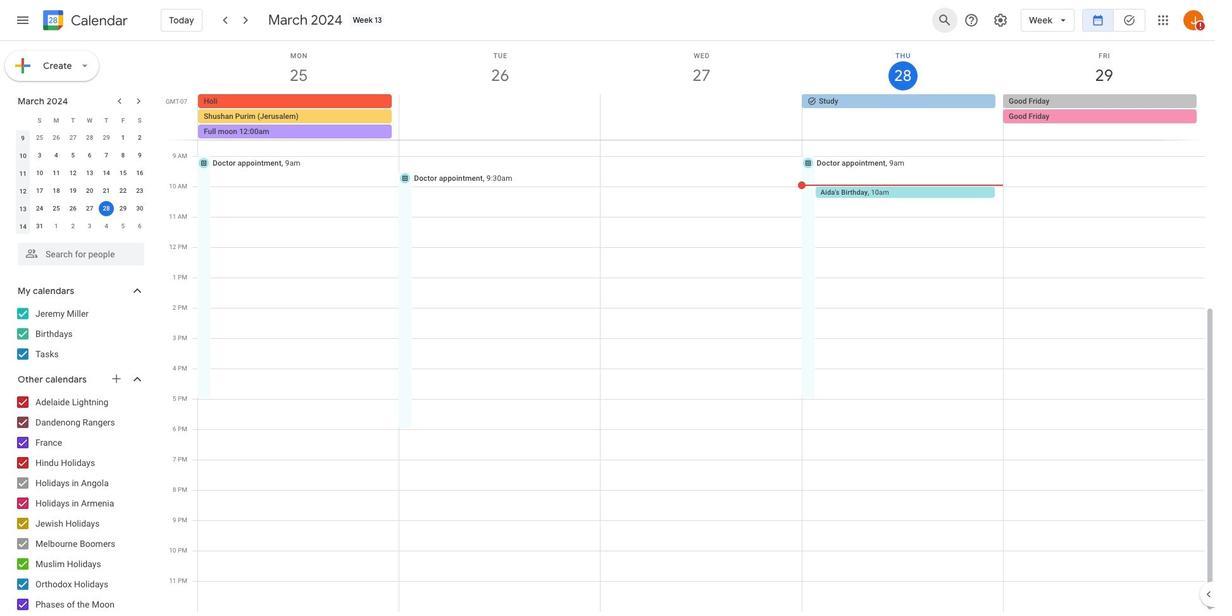 Task type: describe. For each thing, give the bounding box(es) containing it.
12 element
[[65, 166, 81, 181]]

26 element
[[65, 201, 81, 216]]

16 element
[[132, 166, 147, 181]]

5 element
[[65, 148, 81, 163]]

7 element
[[99, 148, 114, 163]]

29 element
[[115, 201, 131, 216]]

february 27 element
[[65, 130, 81, 146]]

3 element
[[32, 148, 47, 163]]

4 element
[[49, 148, 64, 163]]

april 2 element
[[65, 219, 81, 234]]

8 element
[[115, 148, 131, 163]]

17 element
[[32, 184, 47, 199]]

14 element
[[99, 166, 114, 181]]

main drawer image
[[15, 13, 30, 28]]

28, today element
[[99, 201, 114, 216]]

1 element
[[115, 130, 131, 146]]

february 26 element
[[49, 130, 64, 146]]

9 element
[[132, 148, 147, 163]]

settings menu image
[[993, 13, 1008, 28]]

march 2024 grid
[[12, 111, 148, 235]]

2 element
[[132, 130, 147, 146]]

25 element
[[49, 201, 64, 216]]



Task type: vqa. For each thing, say whether or not it's contained in the screenshot.
THE BUILDER inside My calendars list
no



Task type: locate. For each thing, give the bounding box(es) containing it.
None search field
[[0, 238, 157, 266]]

13 element
[[82, 166, 97, 181]]

31 element
[[32, 219, 47, 234]]

my calendars list
[[3, 304, 157, 365]]

column header inside march 2024 grid
[[15, 111, 31, 129]]

24 element
[[32, 201, 47, 216]]

april 3 element
[[82, 219, 97, 234]]

grid
[[162, 41, 1215, 613]]

add other calendars image
[[110, 373, 123, 385]]

23 element
[[132, 184, 147, 199]]

11 element
[[49, 166, 64, 181]]

other calendars list
[[3, 392, 157, 613]]

Search for people text field
[[25, 243, 137, 266]]

10 element
[[32, 166, 47, 181]]

february 25 element
[[32, 130, 47, 146]]

april 5 element
[[115, 219, 131, 234]]

row
[[192, 94, 1215, 140], [15, 111, 148, 129], [15, 129, 148, 147], [15, 147, 148, 165], [15, 165, 148, 182], [15, 182, 148, 200], [15, 200, 148, 218], [15, 218, 148, 235]]

18 element
[[49, 184, 64, 199]]

22 element
[[115, 184, 131, 199]]

row group
[[15, 129, 148, 235]]

calendar element
[[41, 8, 128, 35]]

19 element
[[65, 184, 81, 199]]

april 1 element
[[49, 219, 64, 234]]

27 element
[[82, 201, 97, 216]]

february 28 element
[[82, 130, 97, 146]]

15 element
[[115, 166, 131, 181]]

february 29 element
[[99, 130, 114, 146]]

cell
[[198, 94, 399, 140], [399, 94, 601, 140], [601, 94, 802, 140], [1003, 94, 1204, 140], [98, 200, 115, 218]]

column header
[[15, 111, 31, 129]]

21 element
[[99, 184, 114, 199]]

april 4 element
[[99, 219, 114, 234]]

april 6 element
[[132, 219, 147, 234]]

20 element
[[82, 184, 97, 199]]

heading inside calendar element
[[68, 13, 128, 28]]

6 element
[[82, 148, 97, 163]]

cell inside row group
[[98, 200, 115, 218]]

row group inside march 2024 grid
[[15, 129, 148, 235]]

30 element
[[132, 201, 147, 216]]

heading
[[68, 13, 128, 28]]



